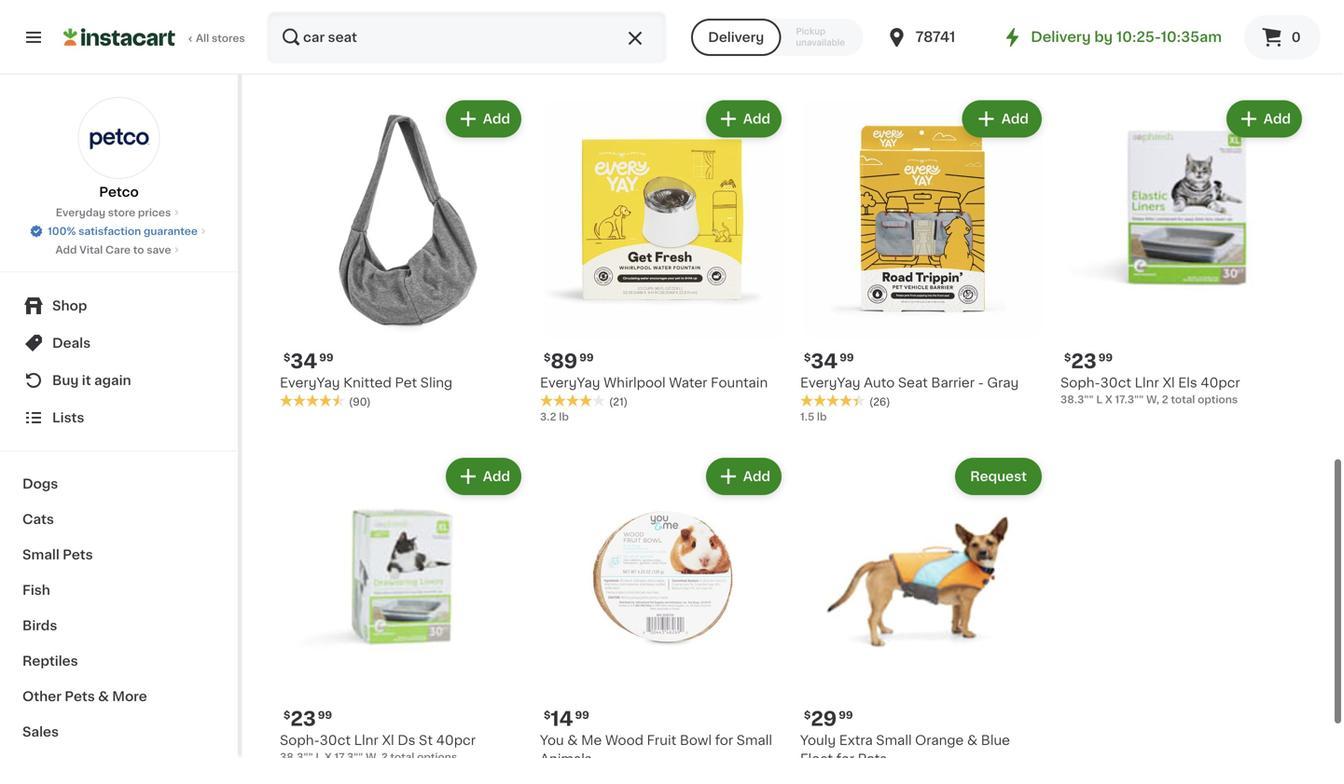 Task type: locate. For each thing, give the bounding box(es) containing it.
product group
[[280, 97, 525, 409], [540, 97, 785, 424], [800, 97, 1045, 424], [1060, 97, 1306, 407], [280, 454, 525, 758], [540, 454, 785, 758], [800, 454, 1045, 758]]

0 vertical spatial soph-
[[1060, 376, 1100, 389]]

99 inside $ 14 99
[[575, 710, 589, 720]]

llnr for ds
[[354, 734, 378, 747]]

99 for soph-30ct llnr xl els 40pcr
[[1098, 353, 1113, 363]]

99 for soph-30ct llnr xl ds st 40pcr
[[318, 710, 332, 720]]

buy it again link
[[11, 362, 227, 399]]

for down extra
[[836, 753, 854, 758]]

$ 23 99 up l
[[1064, 352, 1113, 371]]

animals
[[540, 753, 592, 758]]

0 vertical spatial 40pcr
[[1201, 376, 1240, 389]]

for inside youly extra small orange & blue float for pets
[[836, 753, 854, 758]]

llnr
[[1135, 376, 1159, 389], [354, 734, 378, 747]]

1 horizontal spatial small
[[736, 734, 772, 747]]

1 horizontal spatial 34
[[811, 352, 838, 371]]

34 up everyyay knitted pet sling
[[290, 352, 317, 371]]

1 horizontal spatial 40pcr
[[1201, 376, 1240, 389]]

lists
[[52, 411, 84, 424]]

lb inside button
[[814, 19, 824, 29]]

1 horizontal spatial for
[[836, 753, 854, 758]]

0 vertical spatial xl
[[1162, 376, 1175, 389]]

14
[[551, 709, 573, 729]]

$ 23 99 for soph-30ct llnr xl els 40pcr
[[1064, 352, 1113, 371]]

0 horizontal spatial $ 23 99
[[284, 709, 332, 729]]

15 lb button
[[800, 0, 1045, 31]]

llnr for els
[[1135, 376, 1159, 389]]

add button for everyyay whirlpool water fountain
[[708, 102, 780, 136]]

xl
[[1162, 376, 1175, 389], [382, 734, 394, 747]]

23 up soph-30ct llnr xl ds st 40pcr
[[290, 709, 316, 729]]

1 vertical spatial xl
[[382, 734, 394, 747]]

99 right 14
[[575, 710, 589, 720]]

add for everyyay auto seat barrier - gray
[[1003, 112, 1030, 125]]

delivery by 10:25-10:35am link
[[1001, 26, 1222, 48]]

2 $ 34 99 from the left
[[804, 352, 854, 371]]

$ for youly extra small orange & blue float for pets
[[804, 710, 811, 720]]

Search field
[[269, 13, 665, 62]]

1 vertical spatial pets
[[65, 690, 95, 703]]

★★★★★
[[280, 1, 345, 14], [280, 1, 345, 14], [280, 394, 345, 407], [280, 394, 345, 407], [540, 394, 605, 407], [540, 394, 605, 407], [800, 394, 865, 407], [800, 394, 865, 407]]

0 horizontal spatial $ 34 99
[[284, 352, 333, 371]]

$ for you & me wood fruit bowl for small animals
[[544, 710, 551, 720]]

34 up 1.5 lb
[[811, 352, 838, 371]]

youly extra small orange & blue float for pets
[[800, 734, 1010, 758]]

lb
[[293, 19, 303, 29], [814, 19, 824, 29], [559, 412, 569, 422], [817, 412, 827, 422]]

all stores link
[[63, 11, 246, 63]]

0 horizontal spatial xl
[[382, 734, 394, 747]]

1 horizontal spatial delivery
[[1031, 30, 1091, 44]]

1 vertical spatial 40pcr
[[436, 734, 476, 747]]

2 34 from the left
[[811, 352, 838, 371]]

1 horizontal spatial $ 23 99
[[1064, 352, 1113, 371]]

sling
[[420, 376, 453, 389]]

llnr left the ds
[[354, 734, 378, 747]]

$ inside $ 14 99
[[544, 710, 551, 720]]

petco link
[[78, 97, 160, 201]]

0 horizontal spatial delivery
[[708, 31, 764, 44]]

everyyay whirlpool water fountain
[[540, 376, 768, 389]]

it
[[82, 374, 91, 387]]

1 horizontal spatial llnr
[[1135, 376, 1159, 389]]

15
[[800, 19, 811, 29]]

small down "cats"
[[22, 548, 59, 561]]

small inside youly extra small orange & blue float for pets
[[876, 734, 912, 747]]

None search field
[[267, 11, 667, 63]]

$ 29 99
[[804, 709, 853, 729]]

to
[[133, 245, 144, 255]]

for right 'bowl'
[[715, 734, 733, 747]]

1 horizontal spatial everyyay
[[540, 376, 600, 389]]

1 vertical spatial llnr
[[354, 734, 378, 747]]

$
[[284, 353, 290, 363], [544, 353, 551, 363], [804, 353, 811, 363], [1064, 353, 1071, 363], [284, 710, 290, 720], [544, 710, 551, 720], [804, 710, 811, 720]]

17.3""
[[1115, 395, 1144, 405]]

40pcr up options
[[1201, 376, 1240, 389]]

0 horizontal spatial llnr
[[354, 734, 378, 747]]

0 vertical spatial llnr
[[1135, 376, 1159, 389]]

product group containing 89
[[540, 97, 785, 424]]

30ct up x
[[1100, 376, 1131, 389]]

0 vertical spatial for
[[715, 734, 733, 747]]

99 up everyyay auto seat barrier - gray
[[840, 353, 854, 363]]

small right 'bowl'
[[736, 734, 772, 747]]

1 horizontal spatial 30ct
[[1100, 376, 1131, 389]]

deals
[[52, 337, 91, 350]]

pets right 'other'
[[65, 690, 95, 703]]

$ 23 99 up soph-30ct llnr xl ds st 40pcr
[[284, 709, 332, 729]]

1 34 from the left
[[290, 352, 317, 371]]

0 horizontal spatial for
[[715, 734, 733, 747]]

1 $ 34 99 from the left
[[284, 352, 333, 371]]

99 for you & me wood fruit bowl for small animals
[[575, 710, 589, 720]]

delivery inside "link"
[[1031, 30, 1091, 44]]

delivery inside button
[[708, 31, 764, 44]]

other pets & more link
[[11, 679, 227, 714]]

2 vertical spatial pets
[[858, 753, 887, 758]]

0
[[1291, 31, 1301, 44]]

pets down extra
[[858, 753, 887, 758]]

1 horizontal spatial xl
[[1162, 376, 1175, 389]]

0 horizontal spatial soph-
[[280, 734, 320, 747]]

0 horizontal spatial small
[[22, 548, 59, 561]]

23 for soph-30ct llnr xl els 40pcr
[[1071, 352, 1097, 371]]

everyyay down $ 89 99
[[540, 376, 600, 389]]

99 for youly extra small orange & blue float for pets
[[839, 710, 853, 720]]

add for everyyay whirlpool water fountain
[[743, 112, 770, 125]]

$ 34 99
[[284, 352, 333, 371], [804, 352, 854, 371]]

$ 23 99 for soph-30ct llnr xl ds st 40pcr
[[284, 709, 332, 729]]

prices
[[138, 208, 171, 218]]

everyyay inside product group
[[540, 376, 600, 389]]

soph- inside soph-30ct llnr xl els 40pcr 38.3"" l x 17.3"" w, 2 total options
[[1060, 376, 1100, 389]]

$ 34 99 up 1.5 lb
[[804, 352, 854, 371]]

40pcr inside soph-30ct llnr xl els 40pcr 38.3"" l x 17.3"" w, 2 total options
[[1201, 376, 1240, 389]]

me
[[581, 734, 602, 747]]

delivery for delivery
[[708, 31, 764, 44]]

1 everyyay from the left
[[280, 376, 340, 389]]

seat
[[898, 376, 928, 389]]

99 inside $ 29 99
[[839, 710, 853, 720]]

add for everyyay knitted pet sling
[[483, 112, 510, 125]]

0 horizontal spatial 40pcr
[[436, 734, 476, 747]]

everyyay up 1.5 lb
[[800, 376, 860, 389]]

1 horizontal spatial soph-
[[1060, 376, 1100, 389]]

99 right '89'
[[579, 353, 594, 363]]

request button
[[957, 460, 1040, 493]]

99 up everyyay knitted pet sling
[[319, 353, 333, 363]]

reptiles link
[[11, 644, 227, 679]]

23
[[1071, 352, 1097, 371], [290, 709, 316, 729]]

0 horizontal spatial everyyay
[[280, 376, 340, 389]]

78741 button
[[886, 11, 998, 63]]

fruit
[[647, 734, 676, 747]]

& left blue
[[967, 734, 978, 747]]

$ 34 99 for everyyay knitted pet sling
[[284, 352, 333, 371]]

3 everyyay from the left
[[800, 376, 860, 389]]

99
[[319, 353, 333, 363], [579, 353, 594, 363], [840, 353, 854, 363], [1098, 353, 1113, 363], [318, 710, 332, 720], [575, 710, 589, 720], [839, 710, 853, 720]]

99 right the 29
[[839, 710, 853, 720]]

78741
[[916, 30, 955, 44]]

everyyay
[[280, 376, 340, 389], [540, 376, 600, 389], [800, 376, 860, 389]]

all
[[196, 33, 209, 43]]

$ inside $ 29 99
[[804, 710, 811, 720]]

1.5
[[800, 412, 814, 422]]

save
[[147, 245, 171, 255]]

& left more
[[98, 690, 109, 703]]

1 vertical spatial for
[[836, 753, 854, 758]]

everyyay auto seat barrier - gray
[[800, 376, 1019, 389]]

soph-30ct llnr xl els 40pcr 38.3"" l x 17.3"" w, 2 total options
[[1060, 376, 1240, 405]]

0 vertical spatial 23
[[1071, 352, 1097, 371]]

1 horizontal spatial $ 34 99
[[804, 352, 854, 371]]

orange
[[915, 734, 964, 747]]

$ for soph-30ct llnr xl ds st 40pcr
[[284, 710, 290, 720]]

lb right 15
[[814, 19, 824, 29]]

llnr up w,
[[1135, 376, 1159, 389]]

lb right 13
[[293, 19, 303, 29]]

0 vertical spatial $ 23 99
[[1064, 352, 1113, 371]]

& up animals
[[567, 734, 578, 747]]

delivery
[[1031, 30, 1091, 44], [708, 31, 764, 44]]

add for soph-30ct llnr xl els 40pcr
[[1264, 112, 1291, 125]]

xl for ds
[[382, 734, 394, 747]]

$ for everyyay knitted pet sling
[[284, 353, 290, 363]]

(101)
[[349, 4, 373, 14]]

99 up soph-30ct llnr xl ds st 40pcr
[[318, 710, 332, 720]]

shop
[[52, 299, 87, 312]]

0 horizontal spatial 23
[[290, 709, 316, 729]]

23 for soph-30ct llnr xl ds st 40pcr
[[290, 709, 316, 729]]

soph-
[[1060, 376, 1100, 389], [280, 734, 320, 747]]

xl left the ds
[[382, 734, 394, 747]]

2 horizontal spatial everyyay
[[800, 376, 860, 389]]

gray
[[987, 376, 1019, 389]]

product group containing 14
[[540, 454, 785, 758]]

soph- for soph-30ct llnr xl els 40pcr 38.3"" l x 17.3"" w, 2 total options
[[1060, 376, 1100, 389]]

$ inside $ 89 99
[[544, 353, 551, 363]]

sales
[[22, 726, 59, 739]]

add button
[[447, 102, 519, 136], [708, 102, 780, 136], [967, 102, 1040, 136], [1228, 102, 1300, 136], [447, 460, 519, 493], [708, 460, 780, 493]]

lb right 3.2
[[559, 412, 569, 422]]

stores
[[212, 33, 245, 43]]

pets up the fish link
[[63, 548, 93, 561]]

0 horizontal spatial 34
[[290, 352, 317, 371]]

23 up 38.3""
[[1071, 352, 1097, 371]]

everyyay for everyyay whirlpool water fountain
[[540, 376, 600, 389]]

40pcr
[[1201, 376, 1240, 389], [436, 734, 476, 747]]

xl for els
[[1162, 376, 1175, 389]]

2
[[1162, 395, 1168, 405]]

99 for everyyay auto seat barrier - gray
[[840, 353, 854, 363]]

$ for everyyay whirlpool water fountain
[[544, 353, 551, 363]]

lb for 1.5 lb
[[817, 412, 827, 422]]

1 vertical spatial 23
[[290, 709, 316, 729]]

0 horizontal spatial 30ct
[[320, 734, 351, 747]]

1 vertical spatial soph-
[[280, 734, 320, 747]]

&
[[98, 690, 109, 703], [567, 734, 578, 747], [967, 734, 978, 747]]

40pcr right st
[[436, 734, 476, 747]]

everyyay left knitted
[[280, 376, 340, 389]]

0 vertical spatial pets
[[63, 548, 93, 561]]

1 horizontal spatial &
[[567, 734, 578, 747]]

2 everyyay from the left
[[540, 376, 600, 389]]

xl up 2
[[1162, 376, 1175, 389]]

add button for you & me wood fruit bowl for small animals
[[708, 460, 780, 493]]

birds link
[[11, 608, 227, 644]]

pets for small
[[63, 548, 93, 561]]

99 inside $ 89 99
[[579, 353, 594, 363]]

0 vertical spatial 30ct
[[1100, 376, 1131, 389]]

$ 34 99 up everyyay knitted pet sling
[[284, 352, 333, 371]]

birds
[[22, 619, 57, 632]]

lb right 1.5
[[817, 412, 827, 422]]

1 vertical spatial $ 23 99
[[284, 709, 332, 729]]

2 horizontal spatial small
[[876, 734, 912, 747]]

service type group
[[691, 19, 863, 56]]

30ct left the ds
[[320, 734, 351, 747]]

l
[[1096, 395, 1103, 405]]

1 horizontal spatial 23
[[1071, 352, 1097, 371]]

$ for everyyay auto seat barrier - gray
[[804, 353, 811, 363]]

llnr inside soph-30ct llnr xl els 40pcr 38.3"" l x 17.3"" w, 2 total options
[[1135, 376, 1159, 389]]

fish
[[22, 584, 50, 597]]

30ct inside soph-30ct llnr xl els 40pcr 38.3"" l x 17.3"" w, 2 total options
[[1100, 376, 1131, 389]]

(90)
[[349, 397, 371, 407]]

1 vertical spatial 30ct
[[320, 734, 351, 747]]

everyyay for everyyay auto seat barrier - gray
[[800, 376, 860, 389]]

30ct
[[1100, 376, 1131, 389], [320, 734, 351, 747]]

care
[[105, 245, 131, 255]]

xl inside soph-30ct llnr xl els 40pcr 38.3"" l x 17.3"" w, 2 total options
[[1162, 376, 1175, 389]]

99 up x
[[1098, 353, 1113, 363]]

2 horizontal spatial &
[[967, 734, 978, 747]]

small right extra
[[876, 734, 912, 747]]

small
[[22, 548, 59, 561], [736, 734, 772, 747], [876, 734, 912, 747]]



Task type: vqa. For each thing, say whether or not it's contained in the screenshot.
everyyay related to EveryYay Whirlpool Water Fountain
yes



Task type: describe. For each thing, give the bounding box(es) containing it.
(26)
[[869, 397, 890, 407]]

lb for 13 lb
[[293, 19, 303, 29]]

dogs link
[[11, 466, 227, 502]]

total
[[1171, 395, 1195, 405]]

34 for everyyay knitted pet sling
[[290, 352, 317, 371]]

3.2
[[540, 412, 556, 422]]

shop link
[[11, 287, 227, 325]]

for inside you & me wood fruit bowl for small animals
[[715, 734, 733, 747]]

extra
[[839, 734, 873, 747]]

lists link
[[11, 399, 227, 436]]

bowl
[[680, 734, 712, 747]]

knitted
[[343, 376, 392, 389]]

sales link
[[11, 714, 227, 750]]

30ct for soph-30ct llnr xl ds st 40pcr
[[320, 734, 351, 747]]

-
[[978, 376, 984, 389]]

30ct for soph-30ct llnr xl els 40pcr 38.3"" l x 17.3"" w, 2 total options
[[1100, 376, 1131, 389]]

els
[[1178, 376, 1197, 389]]

delivery for delivery by 10:25-10:35am
[[1031, 30, 1091, 44]]

fish link
[[11, 573, 227, 608]]

small inside you & me wood fruit bowl for small animals
[[736, 734, 772, 747]]

100%
[[48, 226, 76, 236]]

all stores
[[196, 33, 245, 43]]

you & me wood fruit bowl for small animals
[[540, 734, 772, 758]]

add vital care to save link
[[55, 242, 182, 257]]

$ 34 99 for everyyay auto seat barrier - gray
[[804, 352, 854, 371]]

cats
[[22, 513, 54, 526]]

29
[[811, 709, 837, 729]]

10:35am
[[1161, 30, 1222, 44]]

everyday store prices link
[[56, 205, 182, 220]]

ds
[[397, 734, 415, 747]]

pets for other
[[65, 690, 95, 703]]

satisfaction
[[78, 226, 141, 236]]

buy
[[52, 374, 79, 387]]

guarantee
[[144, 226, 198, 236]]

w,
[[1146, 395, 1159, 405]]

add button for everyyay knitted pet sling
[[447, 102, 519, 136]]

lb for 3.2 lb
[[559, 412, 569, 422]]

x
[[1105, 395, 1112, 405]]

(21)
[[609, 397, 628, 407]]

you
[[540, 734, 564, 747]]

(558)
[[609, 22, 637, 33]]

whirlpool
[[604, 376, 666, 389]]

add button for soph-30ct llnr xl ds st 40pcr
[[447, 460, 519, 493]]

everyyay knitted pet sling
[[280, 376, 453, 389]]

add button for soph-30ct llnr xl els 40pcr
[[1228, 102, 1300, 136]]

more
[[112, 690, 147, 703]]

again
[[94, 374, 131, 387]]

options
[[1198, 395, 1238, 405]]

soph-30ct llnr xl ds st 40pcr
[[280, 734, 476, 747]]

delivery button
[[691, 19, 781, 56]]

st
[[419, 734, 433, 747]]

deals link
[[11, 325, 227, 362]]

other pets & more
[[22, 690, 147, 703]]

pet
[[395, 376, 417, 389]]

$ for soph-30ct llnr xl els 40pcr
[[1064, 353, 1071, 363]]

add button for everyyay auto seat barrier - gray
[[967, 102, 1040, 136]]

3.2 lb
[[540, 412, 569, 422]]

dogs
[[22, 478, 58, 491]]

1.5 lb
[[800, 412, 827, 422]]

small pets
[[22, 548, 93, 561]]

small pets link
[[11, 537, 227, 573]]

99 for everyyay knitted pet sling
[[319, 353, 333, 363]]

water
[[669, 376, 707, 389]]

lb for 15 lb
[[814, 19, 824, 29]]

petco logo image
[[78, 97, 160, 179]]

blue
[[981, 734, 1010, 747]]

pets inside youly extra small orange & blue float for pets
[[858, 753, 887, 758]]

100% satisfaction guarantee button
[[29, 220, 209, 239]]

auto
[[864, 376, 895, 389]]

13 lb
[[280, 19, 303, 29]]

float
[[800, 753, 833, 758]]

$ 14 99
[[544, 709, 589, 729]]

everyday store prices
[[56, 208, 171, 218]]

100% satisfaction guarantee
[[48, 226, 198, 236]]

request
[[970, 470, 1027, 483]]

youly
[[800, 734, 836, 747]]

89
[[551, 352, 578, 371]]

15 lb
[[800, 19, 824, 29]]

10:25-
[[1116, 30, 1161, 44]]

fountain
[[711, 376, 768, 389]]

(558) button
[[540, 0, 785, 50]]

34 for everyyay auto seat barrier - gray
[[811, 352, 838, 371]]

instacart logo image
[[63, 26, 175, 48]]

delivery by 10:25-10:35am
[[1031, 30, 1222, 44]]

& inside you & me wood fruit bowl for small animals
[[567, 734, 578, 747]]

0 horizontal spatial &
[[98, 690, 109, 703]]

add for soph-30ct llnr xl ds st 40pcr
[[483, 470, 510, 483]]

& inside youly extra small orange & blue float for pets
[[967, 734, 978, 747]]

cats link
[[11, 502, 227, 537]]

everyyay for everyyay knitted pet sling
[[280, 376, 340, 389]]

petco
[[99, 186, 139, 199]]

buy it again
[[52, 374, 131, 387]]

add vital care to save
[[55, 245, 171, 255]]

99 for everyyay whirlpool water fountain
[[579, 353, 594, 363]]

add for you & me wood fruit bowl for small animals
[[743, 470, 770, 483]]

vital
[[79, 245, 103, 255]]

by
[[1094, 30, 1113, 44]]

product group containing 29
[[800, 454, 1045, 758]]

barrier
[[931, 376, 975, 389]]

soph- for soph-30ct llnr xl ds st 40pcr
[[280, 734, 320, 747]]

13
[[280, 19, 291, 29]]



